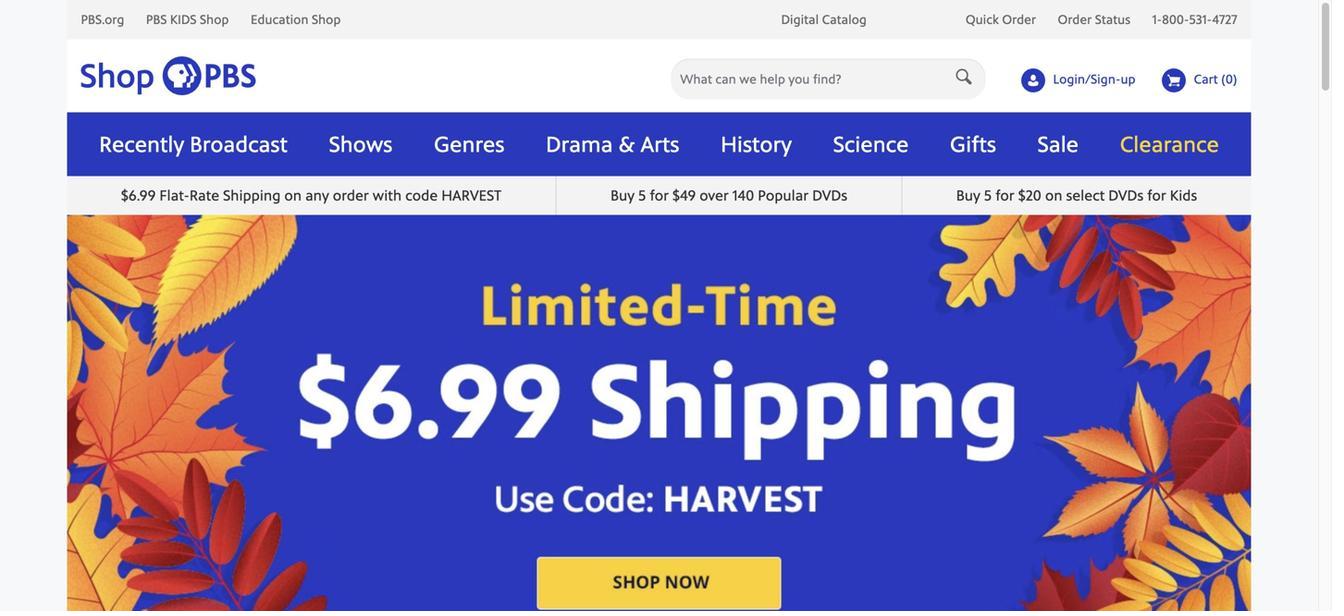 Task type: describe. For each thing, give the bounding box(es) containing it.
pbs.org link
[[81, 11, 124, 27]]

shop pbs logo image
[[81, 56, 256, 95]]

shows link
[[320, 112, 402, 176]]

gifts link
[[941, 112, 1006, 176]]

any
[[305, 186, 329, 204]]

digital
[[781, 11, 819, 27]]

order
[[333, 186, 369, 204]]

login/sign-
[[1053, 71, 1121, 87]]

cart ( 0 )
[[1194, 71, 1237, 87]]

Search field text field
[[671, 59, 986, 99]]

$6.99
[[121, 186, 156, 204]]

quick order
[[966, 11, 1036, 27]]

)
[[1233, 71, 1237, 87]]

pbs
[[146, 11, 167, 27]]

popular
[[758, 186, 809, 204]]

cart
[[1194, 71, 1218, 87]]

kids
[[170, 11, 197, 27]]

flat-
[[160, 186, 190, 204]]

on for $20
[[1045, 186, 1063, 204]]

arts
[[641, 130, 680, 158]]

800-
[[1162, 11, 1189, 27]]

1-
[[1152, 11, 1162, 27]]

clearance
[[1120, 130, 1219, 158]]

1-800-531-4727
[[1152, 11, 1237, 27]]

genres
[[434, 130, 505, 158]]

for for $49
[[650, 186, 669, 204]]

order status link
[[1058, 11, 1131, 27]]

quick
[[966, 11, 999, 27]]

rate
[[190, 186, 219, 204]]

1 dvds from the left
[[812, 186, 848, 204]]

5 for $49
[[638, 186, 646, 204]]

login/sign-up button
[[1021, 68, 1136, 93]]

status
[[1095, 11, 1131, 27]]

buy for buy 5 for $49 over 140 popular dvds
[[611, 186, 635, 204]]

4727
[[1212, 11, 1237, 27]]

buy 5 for $20 on select dvds for kids
[[956, 186, 1197, 204]]

clearance link
[[1111, 112, 1228, 176]]

science link
[[824, 112, 918, 176]]

140
[[733, 186, 754, 204]]

digital catalog
[[781, 11, 867, 27]]

$20
[[1018, 186, 1042, 204]]

genres link
[[425, 112, 514, 176]]

order status
[[1058, 11, 1131, 27]]

broadcast
[[190, 130, 288, 158]]

recently broadcast
[[99, 130, 288, 158]]

over
[[700, 186, 729, 204]]

buy 5 for $49 over 140 popular dvds
[[611, 186, 848, 204]]

sale
[[1038, 130, 1079, 158]]

education shop
[[251, 11, 341, 27]]

$49
[[673, 186, 696, 204]]

cart image
[[1162, 68, 1186, 93]]



Task type: vqa. For each thing, say whether or not it's contained in the screenshot.
pbs
yes



Task type: locate. For each thing, give the bounding box(es) containing it.
pbs kids shop
[[146, 11, 229, 27]]

1 horizontal spatial 5
[[984, 186, 992, 204]]

for
[[650, 186, 669, 204], [996, 186, 1015, 204], [1147, 186, 1166, 204]]

for for $20
[[996, 186, 1015, 204]]

dvds
[[812, 186, 848, 204], [1109, 186, 1144, 204]]

0 horizontal spatial shop
[[200, 11, 229, 27]]

1 horizontal spatial buy
[[956, 186, 981, 204]]

shop right education
[[312, 11, 341, 27]]

digital catalog link
[[781, 11, 867, 27]]

on left any
[[284, 186, 302, 204]]

1-800-531-4727 link
[[1152, 11, 1237, 27]]

on right $20 at the right
[[1045, 186, 1063, 204]]

5 for $20
[[984, 186, 992, 204]]

0 horizontal spatial dvds
[[812, 186, 848, 204]]

buy for buy 5 for $20 on select dvds for kids
[[956, 186, 981, 204]]

drama & arts link
[[537, 112, 689, 176]]

1 5 from the left
[[638, 186, 646, 204]]

order left status
[[1058, 11, 1092, 27]]

2 order from the left
[[1058, 11, 1092, 27]]

5 left $20 at the right
[[984, 186, 992, 204]]

code
[[405, 186, 438, 204]]

1 horizontal spatial for
[[996, 186, 1015, 204]]

gifts
[[950, 130, 996, 158]]

history link
[[712, 112, 801, 176]]

history
[[721, 130, 792, 158]]

recently
[[99, 130, 184, 158]]

1 horizontal spatial order
[[1058, 11, 1092, 27]]

search icon image
[[956, 69, 972, 85]]

buy
[[611, 186, 635, 204], [956, 186, 981, 204]]

pbs kids shop link
[[146, 11, 229, 27]]

buy down & at the top
[[611, 186, 635, 204]]

education
[[251, 11, 309, 27]]

3 for from the left
[[1147, 186, 1166, 204]]

2 horizontal spatial for
[[1147, 186, 1166, 204]]

order
[[1002, 11, 1036, 27], [1058, 11, 1092, 27]]

for left $20 at the right
[[996, 186, 1015, 204]]

2 shop from the left
[[312, 11, 341, 27]]

$6.99 flat-rate shipping on any order with code harvest
[[121, 186, 502, 204]]

user image
[[1021, 68, 1045, 93]]

on for shipping
[[284, 186, 302, 204]]

(
[[1221, 71, 1226, 87]]

pbs.org
[[81, 11, 124, 27]]

&
[[618, 130, 635, 158]]

recently broadcast link
[[90, 112, 297, 176]]

buy down the gifts link
[[956, 186, 981, 204]]

for left kids on the right of page
[[1147, 186, 1166, 204]]

1 horizontal spatial shop
[[312, 11, 341, 27]]

2 for from the left
[[996, 186, 1015, 204]]

with
[[373, 186, 402, 204]]

5 left $49
[[638, 186, 646, 204]]

1 order from the left
[[1002, 11, 1036, 27]]

0 horizontal spatial 5
[[638, 186, 646, 204]]

1 shop from the left
[[200, 11, 229, 27]]

0
[[1226, 71, 1233, 87]]

order right quick
[[1002, 11, 1036, 27]]

2 buy from the left
[[956, 186, 981, 204]]

harvest
[[442, 186, 502, 204]]

science
[[833, 130, 909, 158]]

select
[[1066, 186, 1105, 204]]

buy 5 for $20 on select dvds for kids link
[[956, 186, 1197, 204]]

drama & arts
[[546, 130, 680, 158]]

buy 5 for $49 over 140 popular dvds link
[[611, 186, 848, 204]]

up
[[1121, 71, 1136, 87]]

form
[[671, 59, 986, 99]]

kids
[[1170, 186, 1197, 204]]

shop right kids
[[200, 11, 229, 27]]

on
[[284, 186, 302, 204], [1045, 186, 1063, 204]]

shipping
[[223, 186, 281, 204]]

0 horizontal spatial buy
[[611, 186, 635, 204]]

1 horizontal spatial dvds
[[1109, 186, 1144, 204]]

0 horizontal spatial order
[[1002, 11, 1036, 27]]

0 horizontal spatial on
[[284, 186, 302, 204]]

1 on from the left
[[284, 186, 302, 204]]

1 horizontal spatial on
[[1045, 186, 1063, 204]]

1 for from the left
[[650, 186, 669, 204]]

$6.99 flat-rate shipping on any order with code harvest link
[[121, 186, 502, 204]]

2 dvds from the left
[[1109, 186, 1144, 204]]

education shop link
[[251, 11, 341, 27]]

catalog
[[822, 11, 867, 27]]

dvds right popular in the right top of the page
[[812, 186, 848, 204]]

2 on from the left
[[1045, 186, 1063, 204]]

quick order link
[[966, 11, 1036, 27]]

5
[[638, 186, 646, 204], [984, 186, 992, 204]]

531-
[[1189, 11, 1212, 27]]

2 5 from the left
[[984, 186, 992, 204]]

1 buy from the left
[[611, 186, 635, 204]]

shop
[[200, 11, 229, 27], [312, 11, 341, 27]]

0 horizontal spatial for
[[650, 186, 669, 204]]

for left $49
[[650, 186, 669, 204]]

dvds right select
[[1109, 186, 1144, 204]]

drama
[[546, 130, 613, 158]]

login/sign-up
[[1053, 71, 1136, 87]]

shows
[[329, 130, 393, 158]]

sale link
[[1028, 112, 1088, 176]]



